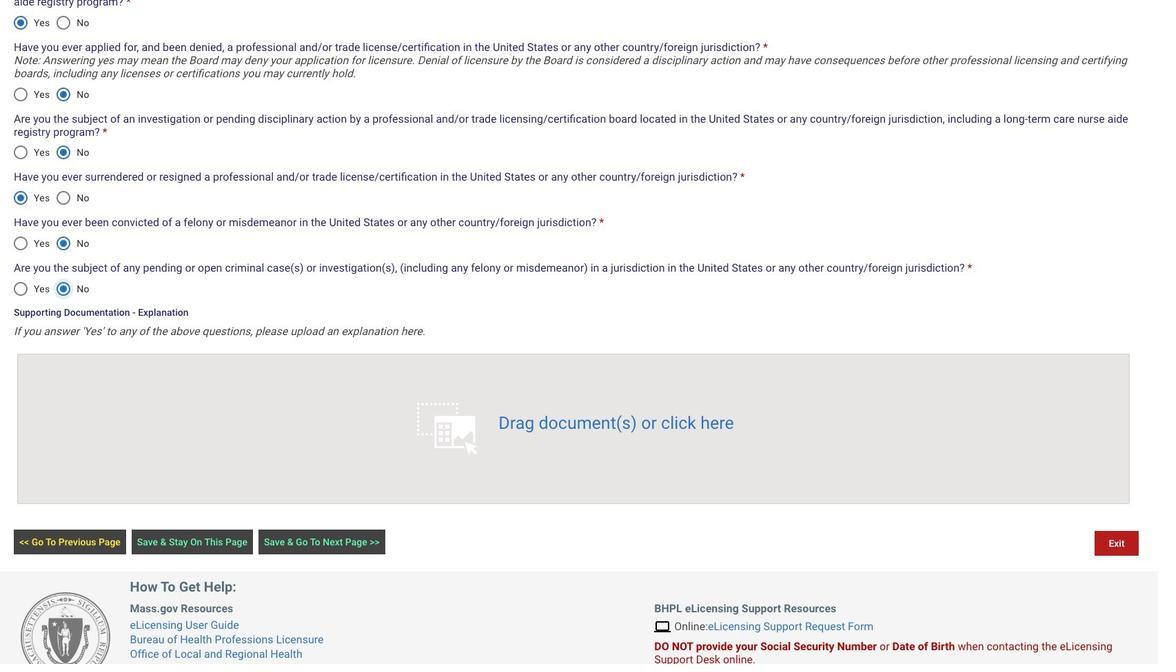 Task type: locate. For each thing, give the bounding box(es) containing it.
6 option group from the top
[[6, 272, 96, 305]]

1 option group from the top
[[6, 6, 96, 39]]

option group
[[6, 6, 96, 39], [6, 78, 96, 111], [6, 136, 96, 169], [6, 181, 96, 214], [6, 227, 96, 260], [6, 272, 96, 305]]

5 option group from the top
[[6, 227, 96, 260]]

2 option group from the top
[[6, 78, 96, 111]]



Task type: vqa. For each thing, say whether or not it's contained in the screenshot.
second Option Group from the bottom
yes



Task type: describe. For each thing, give the bounding box(es) containing it.
3 option group from the top
[[6, 136, 96, 169]]

4 option group from the top
[[6, 181, 96, 214]]

massachusetts state seal image
[[21, 592, 110, 664]]



